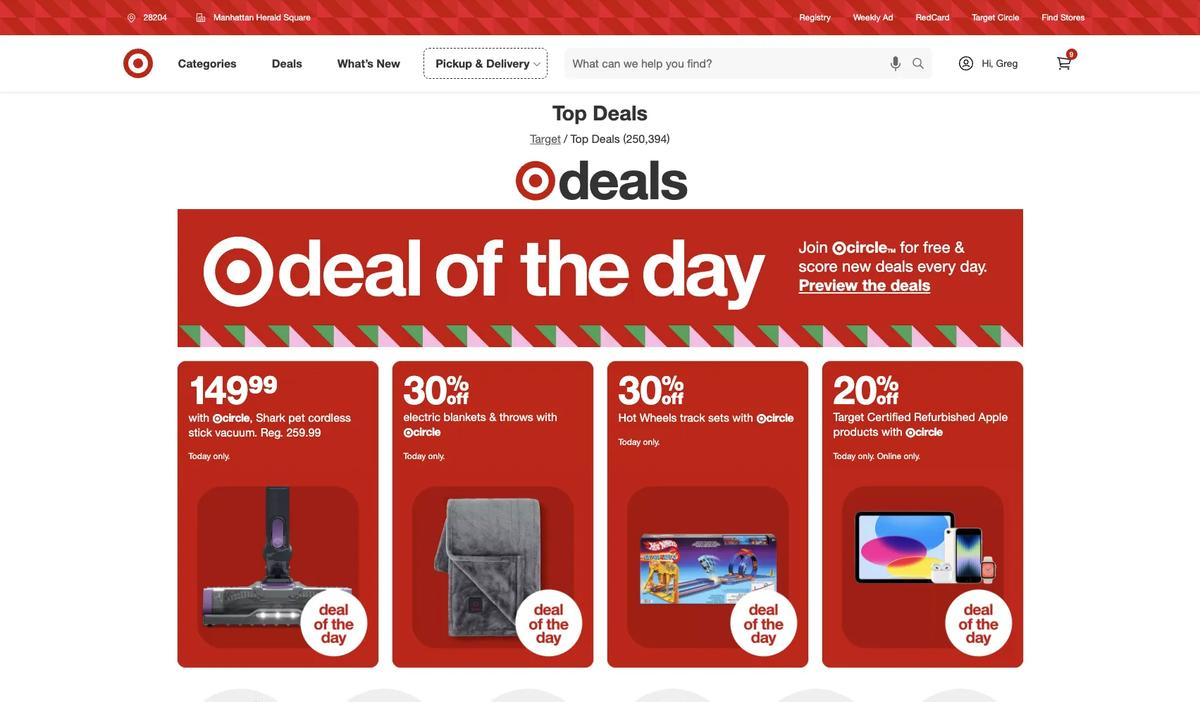Task type: describe. For each thing, give the bounding box(es) containing it.
online
[[877, 451, 902, 461]]

refurbished
[[914, 410, 976, 424]]

1 horizontal spatial today only.
[[404, 451, 445, 461]]

target inside the top deals target / top deals (250,394)
[[530, 132, 561, 146]]

target link
[[530, 132, 561, 146]]

with inside target certified refurbished apple products with
[[882, 425, 903, 439]]

new
[[842, 257, 871, 276]]

search button
[[905, 48, 939, 82]]

target for target circle
[[972, 12, 995, 23]]

with up stick
[[189, 411, 213, 425]]

find stores
[[1042, 12, 1085, 23]]

deals inside deals link
[[272, 56, 302, 70]]

(250,394)
[[623, 132, 670, 146]]

free
[[923, 238, 951, 257]]

registry
[[800, 12, 831, 23]]

for
[[900, 238, 919, 257]]

preview
[[799, 276, 858, 295]]

registry link
[[800, 12, 831, 24]]

28204 button
[[118, 5, 182, 30]]

for free & score new deals every day. preview the deals
[[799, 238, 988, 295]]

stores
[[1061, 12, 1085, 23]]

top deals target / top deals (250,394)
[[530, 100, 670, 146]]

30 electric blankets & throws with circle
[[404, 366, 557, 439]]

with inside 30 electric blankets & throws with circle
[[537, 410, 557, 424]]

certified
[[867, 410, 911, 424]]

& inside "link"
[[475, 56, 483, 70]]

only. for electric blankets & throws with
[[428, 451, 445, 461]]

join
[[799, 238, 828, 257]]

hot
[[618, 411, 637, 425]]

149 99
[[189, 366, 278, 414]]

target certified refurbished apple products with
[[833, 410, 1008, 439]]

deals down (250,394)
[[558, 146, 687, 212]]

1 vertical spatial top
[[570, 132, 589, 146]]

vacuum.
[[215, 426, 257, 440]]

◎
[[832, 241, 847, 256]]

circle inside 30 electric blankets & throws with circle
[[413, 425, 441, 439]]

today only. for hot wheels track sets with
[[618, 437, 660, 447]]

join ◎ circle tm
[[799, 238, 896, 257]]

redcard
[[916, 12, 950, 23]]

products
[[833, 425, 879, 439]]

99
[[248, 366, 278, 414]]

new
[[377, 56, 400, 70]]

today for electric blankets & throws with
[[404, 451, 426, 461]]

herald
[[256, 12, 281, 23]]

deals right the
[[891, 276, 931, 295]]

apple
[[979, 410, 1008, 424]]

259.99
[[286, 426, 321, 440]]

categories link
[[166, 48, 254, 79]]

electric
[[404, 410, 441, 424]]

only. for hot wheels track sets with
[[643, 437, 660, 447]]

circle for with
[[222, 411, 250, 425]]

find
[[1042, 12, 1058, 23]]

wheels
[[640, 411, 677, 425]]

today for hot wheels track sets with
[[618, 437, 641, 447]]

today only. for with
[[189, 451, 230, 461]]

target deal of the day image for electric blankets & throws with
[[392, 467, 593, 668]]

circle for target certified refurbished apple products with
[[916, 425, 943, 439]]

pet
[[288, 411, 305, 425]]

circle
[[998, 12, 1020, 23]]

deals link
[[260, 48, 320, 79]]

today only. online only.
[[833, 451, 921, 461]]

greg
[[996, 57, 1018, 69]]

target deal of the day image for hot wheels track sets with
[[607, 467, 808, 668]]

manhattan herald square button
[[187, 5, 320, 30]]

today for with
[[189, 451, 211, 461]]



Task type: locate. For each thing, give the bounding box(es) containing it.
pickup & delivery link
[[424, 48, 547, 79]]

cordless
[[308, 411, 351, 425]]

target circle link
[[972, 12, 1020, 24]]

20
[[833, 366, 899, 414]]

redcard link
[[916, 12, 950, 24]]

9 link
[[1048, 48, 1079, 79]]

1 horizontal spatial target
[[833, 410, 864, 424]]

30
[[404, 366, 469, 414], [618, 366, 684, 414]]

stick
[[189, 426, 212, 440]]

deals right /
[[592, 132, 620, 146]]

only. for target certified refurbished apple products with
[[858, 451, 875, 461]]

hot wheels track sets with
[[618, 411, 757, 425]]

2 30 from the left
[[618, 366, 684, 414]]

track
[[680, 411, 705, 425]]

pickup
[[436, 56, 472, 70]]

square
[[284, 12, 311, 23]]

0 vertical spatial deals
[[272, 56, 302, 70]]

only.
[[643, 437, 660, 447], [213, 451, 230, 461], [428, 451, 445, 461], [858, 451, 875, 461], [904, 451, 921, 461]]

weekly
[[854, 12, 881, 23]]

what's
[[337, 56, 374, 70]]

shark
[[256, 411, 285, 425]]

today down products
[[833, 451, 856, 461]]

target
[[972, 12, 995, 23], [530, 132, 561, 146], [833, 410, 864, 424]]

target left circle
[[972, 12, 995, 23]]

2 vertical spatial &
[[489, 410, 496, 424]]

2 horizontal spatial target
[[972, 12, 995, 23]]

deals
[[558, 146, 687, 212], [876, 257, 913, 276], [891, 276, 931, 295]]

delivery
[[486, 56, 530, 70]]

top
[[553, 100, 587, 125], [570, 132, 589, 146]]

deals
[[272, 56, 302, 70], [593, 100, 648, 125], [592, 132, 620, 146]]

30 for 30
[[618, 366, 684, 414]]

149
[[189, 366, 248, 414]]

find stores link
[[1042, 12, 1085, 24]]

top right /
[[570, 132, 589, 146]]

with down certified
[[882, 425, 903, 439]]

with
[[537, 410, 557, 424], [189, 411, 213, 425], [733, 411, 753, 425], [882, 425, 903, 439]]

today down electric
[[404, 451, 426, 461]]

circle
[[847, 238, 888, 257], [222, 411, 250, 425], [766, 411, 794, 425], [413, 425, 441, 439], [916, 425, 943, 439]]

every
[[918, 257, 956, 276]]

deals down tm
[[876, 257, 913, 276]]

,
[[250, 411, 253, 425]]

weekly ad link
[[854, 12, 894, 24]]

target circle
[[972, 12, 1020, 23]]

/
[[564, 132, 568, 146]]

sets
[[708, 411, 729, 425]]

score
[[799, 257, 838, 276]]

today only.
[[618, 437, 660, 447], [189, 451, 230, 461], [404, 451, 445, 461]]

2 vertical spatial deals
[[592, 132, 620, 146]]

only. right online at the bottom of the page
[[904, 451, 921, 461]]

28204
[[143, 12, 167, 23]]

0 vertical spatial target
[[972, 12, 995, 23]]

circle for hot wheels track sets with
[[766, 411, 794, 425]]

categories
[[178, 56, 237, 70]]

search
[[905, 57, 939, 72]]

1 vertical spatial &
[[955, 238, 965, 257]]

pickup & delivery
[[436, 56, 530, 70]]

tm
[[888, 248, 896, 255]]

& right "free"
[[955, 238, 965, 257]]

, shark pet cordless stick vacuum. reg. 259.99
[[189, 411, 351, 440]]

2 horizontal spatial &
[[955, 238, 965, 257]]

with right sets
[[733, 411, 753, 425]]

0 horizontal spatial today only.
[[189, 451, 230, 461]]

1 30 from the left
[[404, 366, 469, 414]]

only. left online at the bottom of the page
[[858, 451, 875, 461]]

with right 'throws'
[[537, 410, 557, 424]]

0 horizontal spatial &
[[475, 56, 483, 70]]

top up /
[[553, 100, 587, 125]]

2 horizontal spatial today only.
[[618, 437, 660, 447]]

0 vertical spatial top
[[553, 100, 587, 125]]

target for target certified refurbished apple products with
[[833, 410, 864, 424]]

weekly ad
[[854, 12, 894, 23]]

target deal of the day image
[[177, 210, 1023, 347], [177, 467, 378, 668], [392, 467, 593, 668], [607, 467, 808, 668], [822, 467, 1023, 668]]

& left 'throws'
[[489, 410, 496, 424]]

blankets
[[444, 410, 486, 424]]

today down stick
[[189, 451, 211, 461]]

30 for 30 electric blankets & throws with circle
[[404, 366, 469, 414]]

target inside target certified refurbished apple products with
[[833, 410, 864, 424]]

only. for with
[[213, 451, 230, 461]]

target image
[[513, 158, 558, 204]]

target deal of the day image for with
[[177, 467, 378, 668]]

1 vertical spatial deals
[[593, 100, 648, 125]]

only. down vacuum. at the bottom left of page
[[213, 451, 230, 461]]

only. down wheels
[[643, 437, 660, 447]]

deals up (250,394)
[[593, 100, 648, 125]]

today only. down electric
[[404, 451, 445, 461]]

the
[[862, 276, 886, 295]]

deals down square
[[272, 56, 302, 70]]

What can we help you find? suggestions appear below search field
[[564, 48, 915, 79]]

0 horizontal spatial target
[[530, 132, 561, 146]]

1 horizontal spatial 30
[[618, 366, 684, 414]]

today only. down hot
[[618, 437, 660, 447]]

today only. down stick
[[189, 451, 230, 461]]

throws
[[500, 410, 533, 424]]

& inside 30 electric blankets & throws with circle
[[489, 410, 496, 424]]

0 vertical spatial &
[[475, 56, 483, 70]]

only. down electric
[[428, 451, 445, 461]]

hi,
[[982, 57, 994, 69]]

manhattan
[[213, 12, 254, 23]]

&
[[475, 56, 483, 70], [955, 238, 965, 257], [489, 410, 496, 424]]

target left /
[[530, 132, 561, 146]]

30 inside 30 electric blankets & throws with circle
[[404, 366, 469, 414]]

1 horizontal spatial &
[[489, 410, 496, 424]]

9
[[1070, 50, 1074, 59]]

what's new
[[337, 56, 400, 70]]

target deal of the day image for target certified refurbished apple products with
[[822, 467, 1023, 668]]

0 horizontal spatial 30
[[404, 366, 469, 414]]

hi, greg
[[982, 57, 1018, 69]]

today for target certified refurbished apple products with
[[833, 451, 856, 461]]

target up products
[[833, 410, 864, 424]]

what's new link
[[325, 48, 418, 79]]

& inside for free & score new deals every day. preview the deals
[[955, 238, 965, 257]]

today down hot
[[618, 437, 641, 447]]

& right pickup
[[475, 56, 483, 70]]

reg.
[[261, 426, 283, 440]]

day.
[[960, 257, 988, 276]]

1 vertical spatial target
[[530, 132, 561, 146]]

2 vertical spatial target
[[833, 410, 864, 424]]

manhattan herald square
[[213, 12, 311, 23]]

today
[[618, 437, 641, 447], [189, 451, 211, 461], [404, 451, 426, 461], [833, 451, 856, 461]]

ad
[[883, 12, 894, 23]]



Task type: vqa. For each thing, say whether or not it's contained in the screenshot.
with within 30 electric blankets & throws with circle
yes



